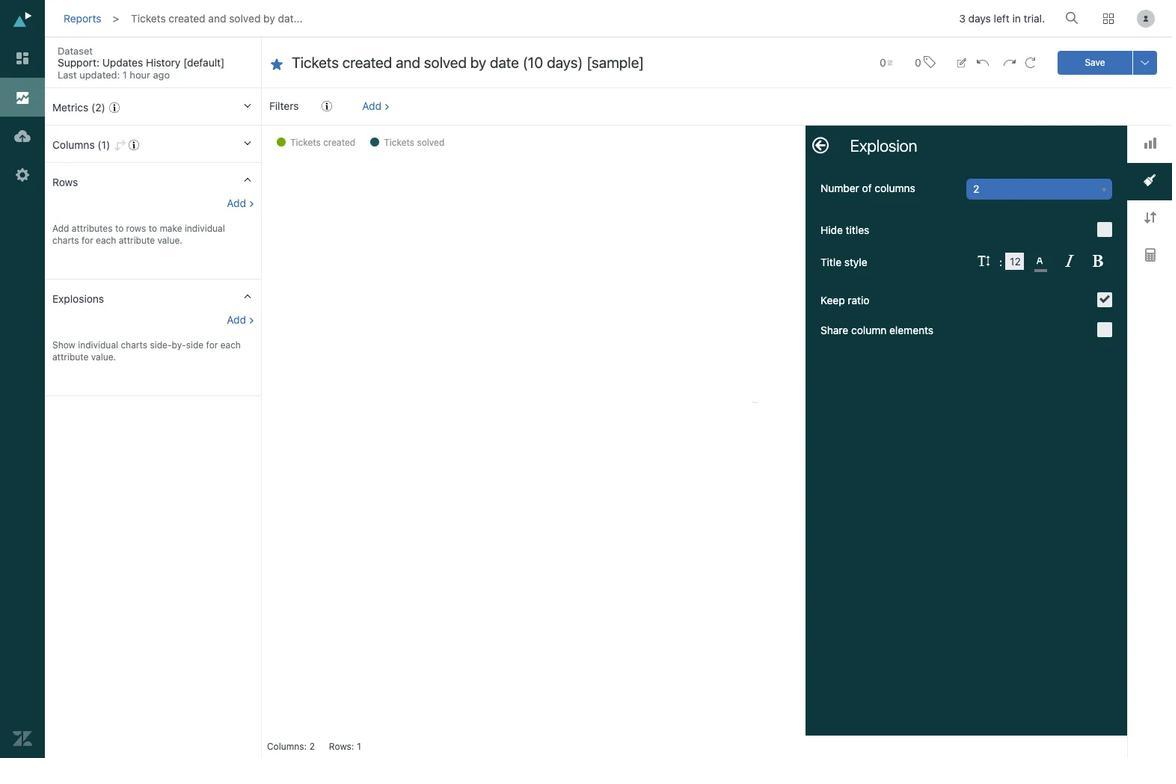 Task type: describe. For each thing, give the bounding box(es) containing it.
save group
[[1058, 51, 1158, 74]]

rows
[[52, 176, 78, 189]]

style
[[845, 256, 868, 269]]

created for tickets created and solved by dat...
[[169, 12, 206, 25]]

trial.
[[1024, 12, 1046, 25]]

value. inside show individual charts side-by-side for each attribute value.
[[91, 352, 116, 363]]

individual inside add attributes to rows to make individual charts for each attribute value.
[[185, 223, 225, 234]]

tickets created and solved by dat...
[[131, 12, 303, 25]]

add inside add attributes to rows to make individual charts for each attribute value.
[[52, 223, 69, 234]]

share
[[821, 324, 849, 337]]

side
[[186, 340, 204, 351]]

hide
[[821, 224, 843, 237]]

1 horizontal spatial solved
[[417, 137, 445, 148]]

in
[[1013, 12, 1022, 25]]

(2)
[[91, 101, 105, 114]]

zendesk products image
[[1104, 13, 1114, 24]]

show
[[52, 340, 75, 351]]

arrow right14 image
[[248, 49, 262, 62]]

dashboard image
[[13, 49, 32, 68]]

titles
[[846, 224, 870, 237]]

2 to from the left
[[149, 223, 157, 234]]

value. inside add attributes to rows to make individual charts for each attribute value.
[[158, 235, 183, 246]]

metrics
[[52, 101, 88, 114]]

columns
[[875, 182, 916, 195]]

attribute inside add attributes to rows to make individual charts for each attribute value.
[[119, 235, 155, 246]]

3 days left in trial.
[[960, 12, 1046, 25]]

number
[[821, 182, 860, 195]]

ago
[[153, 69, 170, 81]]

tickets for tickets solved
[[384, 137, 415, 148]]

last
[[58, 69, 77, 81]]

dat...
[[278, 12, 303, 25]]

tickets for tickets created and solved by dat...
[[131, 12, 166, 25]]

individual inside show individual charts side-by-side for each attribute value.
[[78, 340, 118, 351]]

(1)
[[98, 138, 110, 151]]

0 for 0 popup button
[[880, 56, 887, 68]]

arrow left3 image
[[813, 137, 829, 153]]

0 for 0 button
[[915, 56, 922, 68]]

title
[[821, 256, 842, 269]]

open in-app guide image
[[129, 140, 139, 150]]

graph image
[[1145, 138, 1157, 149]]

updated:
[[80, 69, 120, 81]]

1 inside dataset support: updates history [default] last updated: 1 hour ago
[[123, 69, 127, 81]]

explosion
[[851, 136, 918, 156]]

metrics (2)
[[52, 101, 105, 114]]

dataset
[[58, 45, 93, 57]]

and
[[208, 12, 226, 25]]

title style
[[821, 256, 868, 269]]

1 horizontal spatial 1
[[357, 742, 361, 753]]

tickets for tickets created
[[290, 137, 321, 148]]

checkmark image
[[1100, 294, 1111, 305]]

2 inside "link"
[[974, 183, 980, 196]]

tickets solved
[[384, 137, 445, 148]]

calc image
[[1146, 249, 1156, 262]]

attribute inside show individual charts side-by-side for each attribute value.
[[52, 352, 89, 363]]

columns:
[[267, 742, 307, 753]]



Task type: vqa. For each thing, say whether or not it's contained in the screenshot.
Columns (1)
yes



Task type: locate. For each thing, give the bounding box(es) containing it.
ratio
[[848, 294, 870, 307]]

0 horizontal spatial individual
[[78, 340, 118, 351]]

0 button
[[909, 46, 943, 79]]

1 horizontal spatial charts
[[121, 340, 147, 351]]

save
[[1086, 57, 1106, 68]]

1 vertical spatial charts
[[121, 340, 147, 351]]

number of columns
[[821, 182, 916, 195]]

0 button
[[873, 48, 900, 77]]

0 horizontal spatial tickets
[[131, 12, 166, 25]]

1
[[123, 69, 127, 81], [357, 742, 361, 753]]

0 horizontal spatial 1
[[123, 69, 127, 81]]

2 horizontal spatial tickets
[[384, 137, 415, 148]]

0 vertical spatial solved
[[229, 12, 261, 25]]

each inside show individual charts side-by-side for each attribute value.
[[221, 340, 241, 351]]

each
[[96, 235, 116, 246], [221, 340, 241, 351]]

days
[[969, 12, 992, 25]]

by-
[[172, 340, 186, 351]]

0 horizontal spatial 2
[[310, 742, 315, 753]]

0 horizontal spatial value.
[[91, 352, 116, 363]]

Search... field
[[1069, 7, 1084, 29]]

rows:
[[329, 742, 354, 753]]

each right side
[[221, 340, 241, 351]]

1 horizontal spatial 0
[[915, 56, 922, 68]]

0 horizontal spatial open in-app guide image
[[109, 103, 120, 113]]

1 vertical spatial created
[[323, 137, 356, 148]]

save button
[[1058, 51, 1133, 74]]

for inside show individual charts side-by-side for each attribute value.
[[206, 340, 218, 351]]

0 vertical spatial each
[[96, 235, 116, 246]]

reports image
[[13, 88, 32, 107]]

0 inside popup button
[[880, 56, 887, 68]]

1 vertical spatial 2
[[310, 742, 315, 753]]

charts left side-
[[121, 340, 147, 351]]

columns
[[52, 138, 95, 151]]

0 vertical spatial value.
[[158, 235, 183, 246]]

open in-app guide image
[[322, 101, 332, 112], [109, 103, 120, 113]]

1 to from the left
[[115, 223, 124, 234]]

1 horizontal spatial open in-app guide image
[[322, 101, 332, 112]]

reports
[[64, 12, 101, 25]]

each inside add attributes to rows to make individual charts for each attribute value.
[[96, 235, 116, 246]]

1 horizontal spatial value.
[[158, 235, 183, 246]]

add attributes to rows to make individual charts for each attribute value.
[[52, 223, 225, 246]]

3
[[960, 12, 966, 25]]

0 vertical spatial created
[[169, 12, 206, 25]]

individual
[[185, 223, 225, 234], [78, 340, 118, 351]]

charts down attributes
[[52, 235, 79, 246]]

share column elements
[[821, 324, 934, 337]]

column
[[852, 324, 887, 337]]

0 horizontal spatial charts
[[52, 235, 79, 246]]

2 0 from the left
[[915, 56, 922, 68]]

filters
[[269, 100, 299, 112]]

value.
[[158, 235, 183, 246], [91, 352, 116, 363]]

1 horizontal spatial to
[[149, 223, 157, 234]]

history
[[146, 56, 181, 69]]

1 vertical spatial value.
[[91, 352, 116, 363]]

for down attributes
[[82, 235, 93, 246]]

for inside add attributes to rows to make individual charts for each attribute value.
[[82, 235, 93, 246]]

2
[[974, 183, 980, 196], [310, 742, 315, 753]]

add
[[362, 100, 382, 112], [227, 197, 246, 210], [52, 223, 69, 234], [227, 314, 246, 326]]

1 0 from the left
[[880, 56, 887, 68]]

value. down explosions
[[91, 352, 116, 363]]

None text field
[[292, 53, 850, 73], [1006, 253, 1025, 270], [292, 53, 850, 73], [1006, 253, 1025, 270]]

[default]
[[183, 56, 225, 69]]

1 horizontal spatial for
[[206, 340, 218, 351]]

combined shape image
[[1144, 175, 1156, 187]]

0 inside button
[[915, 56, 922, 68]]

rows: 1
[[329, 742, 361, 753]]

for right side
[[206, 340, 218, 351]]

arrows image
[[1145, 212, 1157, 224]]

each down attributes
[[96, 235, 116, 246]]

0 vertical spatial attribute
[[119, 235, 155, 246]]

open in-app guide image right (2)
[[109, 103, 120, 113]]

attributes
[[72, 223, 113, 234]]

0 horizontal spatial created
[[169, 12, 206, 25]]

solved
[[229, 12, 261, 25], [417, 137, 445, 148]]

keep
[[821, 294, 846, 307]]

1 horizontal spatial tickets
[[290, 137, 321, 148]]

tickets
[[131, 12, 166, 25], [290, 137, 321, 148], [384, 137, 415, 148]]

by
[[264, 12, 275, 25]]

support:
[[58, 56, 100, 69]]

1 vertical spatial solved
[[417, 137, 445, 148]]

0 left 0 button
[[880, 56, 887, 68]]

to left "rows"
[[115, 223, 124, 234]]

open in-app guide image up tickets created
[[322, 101, 332, 112]]

0 vertical spatial 2
[[974, 183, 980, 196]]

of
[[863, 182, 872, 195]]

created
[[169, 12, 206, 25], [323, 137, 356, 148]]

0 horizontal spatial for
[[82, 235, 93, 246]]

updates
[[102, 56, 143, 69]]

attribute
[[119, 235, 155, 246], [52, 352, 89, 363]]

0
[[880, 56, 887, 68], [915, 56, 922, 68]]

0 right 0 popup button
[[915, 56, 922, 68]]

charts inside add attributes to rows to make individual charts for each attribute value.
[[52, 235, 79, 246]]

value. down make
[[158, 235, 183, 246]]

explosions
[[52, 293, 104, 305]]

0 horizontal spatial 0
[[880, 56, 887, 68]]

show individual charts side-by-side for each attribute value.
[[52, 340, 241, 363]]

zendesk image
[[13, 730, 32, 749]]

to right "rows"
[[149, 223, 157, 234]]

0 horizontal spatial each
[[96, 235, 116, 246]]

created for tickets created
[[323, 137, 356, 148]]

0 vertical spatial 1
[[123, 69, 127, 81]]

individual right make
[[185, 223, 225, 234]]

hide titles
[[821, 224, 870, 237]]

hour
[[130, 69, 150, 81]]

attribute down "rows"
[[119, 235, 155, 246]]

for
[[82, 235, 93, 246], [206, 340, 218, 351]]

dataset support: updates history [default] last updated: 1 hour ago
[[58, 45, 225, 81]]

0 vertical spatial charts
[[52, 235, 79, 246]]

1 horizontal spatial individual
[[185, 223, 225, 234]]

1 horizontal spatial attribute
[[119, 235, 155, 246]]

left
[[994, 12, 1010, 25]]

1 vertical spatial 1
[[357, 742, 361, 753]]

rows
[[126, 223, 146, 234]]

0 vertical spatial individual
[[185, 223, 225, 234]]

keep ratio
[[821, 294, 870, 307]]

0 horizontal spatial solved
[[229, 12, 261, 25]]

charts
[[52, 235, 79, 246], [121, 340, 147, 351]]

1 left hour
[[123, 69, 127, 81]]

admin image
[[13, 165, 32, 185]]

other options image
[[1140, 57, 1152, 68]]

0 horizontal spatial attribute
[[52, 352, 89, 363]]

make
[[160, 223, 182, 234]]

2 link
[[968, 180, 1112, 199]]

:
[[997, 256, 1006, 269]]

datasets image
[[13, 126, 32, 146]]

tickets created
[[290, 137, 356, 148]]

1 right rows: in the left bottom of the page
[[357, 742, 361, 753]]

columns: 2
[[267, 742, 315, 753]]

columns (1)
[[52, 138, 110, 151]]

individual right show at the left of page
[[78, 340, 118, 351]]

0 vertical spatial for
[[82, 235, 93, 246]]

1 horizontal spatial created
[[323, 137, 356, 148]]

attribute down show at the left of page
[[52, 352, 89, 363]]

1 horizontal spatial 2
[[974, 183, 980, 196]]

charts inside show individual charts side-by-side for each attribute value.
[[121, 340, 147, 351]]

1 vertical spatial attribute
[[52, 352, 89, 363]]

elements
[[890, 324, 934, 337]]

side-
[[150, 340, 172, 351]]

1 vertical spatial for
[[206, 340, 218, 351]]

1 horizontal spatial each
[[221, 340, 241, 351]]

1 vertical spatial each
[[221, 340, 241, 351]]

0 horizontal spatial to
[[115, 223, 124, 234]]

to
[[115, 223, 124, 234], [149, 223, 157, 234]]

1 vertical spatial individual
[[78, 340, 118, 351]]



